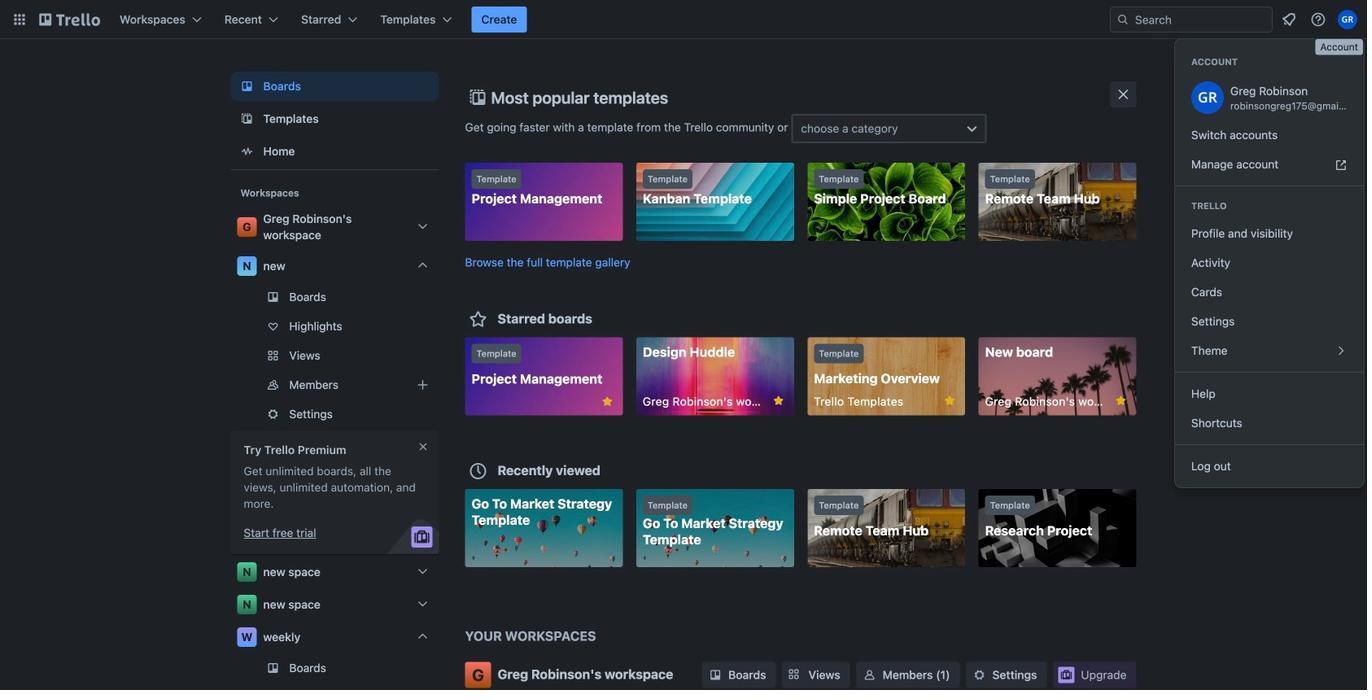 Task type: locate. For each thing, give the bounding box(es) containing it.
template board image
[[237, 109, 257, 129]]

0 notifications image
[[1279, 10, 1299, 29]]

home image
[[237, 142, 257, 161]]

primary element
[[0, 0, 1367, 39]]

1 sm image from the left
[[707, 667, 723, 683]]

sm image
[[707, 667, 723, 683], [861, 667, 878, 683]]

2 sm image from the left
[[861, 667, 878, 683]]

tooltip
[[1315, 39, 1363, 55]]

board image
[[237, 76, 257, 96]]

0 horizontal spatial sm image
[[707, 667, 723, 683]]

add image
[[413, 375, 432, 395]]

greg robinson (gregrobinson96) image
[[1338, 10, 1357, 29]]

1 horizontal spatial sm image
[[861, 667, 878, 683]]



Task type: describe. For each thing, give the bounding box(es) containing it.
open information menu image
[[1310, 11, 1326, 28]]

click to unstar this board. it will be removed from your starred list. image
[[771, 393, 786, 408]]

click to unstar this board. it will be removed from your starred list. image
[[600, 394, 615, 409]]

greg robinson (gregrobinson96) image
[[1191, 81, 1224, 114]]

sm image
[[971, 667, 988, 683]]

Search field
[[1110, 7, 1273, 33]]

search image
[[1116, 13, 1129, 26]]

back to home image
[[39, 7, 100, 33]]



Task type: vqa. For each thing, say whether or not it's contained in the screenshot.
board ICON
yes



